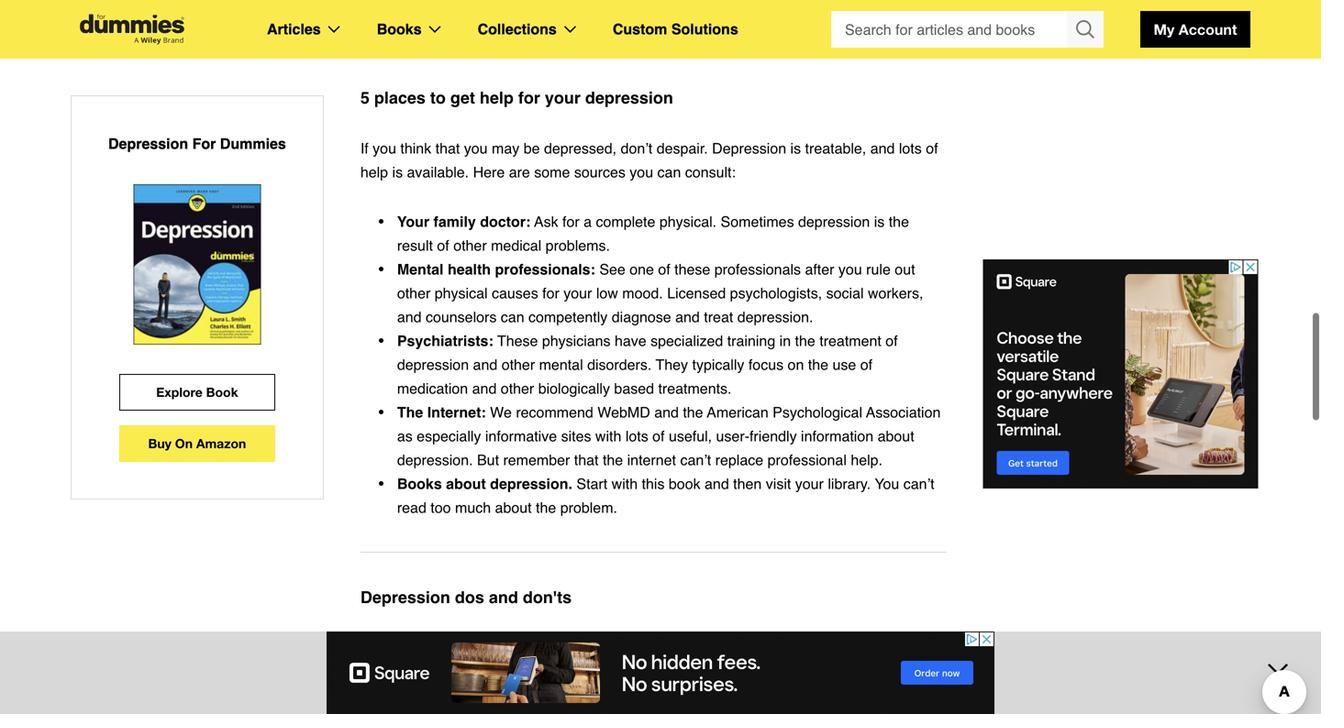 Task type: vqa. For each thing, say whether or not it's contained in the screenshot.
Planning corresponding to Trusts
no



Task type: locate. For each thing, give the bounding box(es) containing it.
if up "having"
[[360, 640, 369, 657]]

is up rule
[[874, 213, 885, 230]]

1 vertical spatial advertisement element
[[327, 632, 994, 715]]

can
[[657, 164, 681, 181], [501, 309, 524, 326]]

if for if you think that you may be depressed, don't despair. depression is treatable, and lots of help is available. here are some sources you can consult:
[[360, 140, 369, 157]]

other inside see one of these professionals after you rule out other physical causes for your low mood. licensed psychologists, social workers, and counselors can competently diagnose and treat depression.
[[397, 285, 431, 302]]

books up read
[[397, 476, 442, 493]]

0 horizontal spatial can't
[[680, 452, 711, 469]]

with
[[595, 428, 621, 445], [612, 476, 638, 493]]

with left this
[[612, 476, 638, 493]]

of
[[926, 140, 938, 157], [437, 237, 449, 254], [658, 261, 670, 278], [886, 333, 898, 350], [860, 356, 873, 373], [652, 428, 665, 445]]

1 horizontal spatial lots
[[899, 140, 922, 157]]

group
[[831, 11, 1104, 48]]

a inside ask for a complete physical. sometimes depression is the result of other medical problems.
[[584, 213, 592, 230]]

1 vertical spatial here
[[673, 664, 705, 681]]

about
[[878, 428, 914, 445], [446, 476, 486, 493], [495, 500, 532, 517], [537, 664, 573, 681]]

for up be
[[518, 89, 540, 107]]

they
[[656, 356, 688, 373]]

2 horizontal spatial are
[[709, 664, 730, 681]]

your down avoid
[[577, 664, 606, 681]]

0 horizontal spatial depression
[[108, 135, 188, 152]]

my
[[1154, 21, 1175, 38]]

here down may
[[473, 164, 505, 181]]

and inside if you are depressed, you want to avoid doing nothing, and you also need to guard against having the wrong thoughts about your situation. here are a few things for you to do or absolutely not to do:
[[717, 640, 741, 657]]

about down association
[[878, 428, 914, 445]]

use
[[833, 356, 856, 373]]

that inside if you think that you may be depressed, don't despair. depression is treatable, and lots of help is available. here are some sources you can consult:
[[435, 140, 460, 157]]

0 vertical spatial can
[[657, 164, 681, 181]]

the inside start with this book and then visit your library. you can't read too much about the problem.
[[536, 500, 556, 517]]

your
[[397, 213, 429, 230]]

visit
[[766, 476, 791, 493]]

and up the specialized
[[675, 309, 700, 326]]

other up we
[[501, 380, 534, 397]]

here inside if you are depressed, you want to avoid doing nothing, and you also need to guard against having the wrong thoughts about your situation. here are a few things for you to do or absolutely not to do:
[[673, 664, 705, 681]]

1 horizontal spatial that
[[574, 452, 599, 469]]

1 vertical spatial depression.
[[397, 452, 473, 469]]

situation.
[[610, 664, 669, 681]]

medication
[[397, 380, 468, 397]]

if inside if you are depressed, you want to avoid doing nothing, and you also need to guard against having the wrong thoughts about your situation. here are a few things for you to do or absolutely not to do:
[[360, 640, 369, 657]]

of inside if you think that you may be depressed, don't despair. depression is treatable, and lots of help is available. here are some sources you can consult:
[[926, 140, 938, 157]]

about inside start with this book and then visit your library. you can't read too much about the problem.
[[495, 500, 532, 517]]

licensed
[[667, 285, 726, 302]]

0 horizontal spatial can
[[501, 309, 524, 326]]

2 horizontal spatial depression
[[798, 213, 870, 230]]

books about depression.
[[397, 476, 572, 493]]

2 if from the top
[[360, 640, 369, 657]]

a
[[584, 213, 592, 230], [734, 664, 742, 681]]

that up available.
[[435, 140, 460, 157]]

0 horizontal spatial here
[[473, 164, 505, 181]]

can down despair.
[[657, 164, 681, 181]]

other down these
[[502, 356, 535, 373]]

1 vertical spatial is
[[392, 164, 403, 181]]

if down 5
[[360, 140, 369, 157]]

nothing,
[[661, 640, 713, 657]]

lots down webmd
[[626, 428, 648, 445]]

the up absolutely
[[408, 664, 428, 681]]

articles
[[267, 21, 321, 38]]

one
[[630, 261, 654, 278]]

for down 'need'
[[817, 664, 834, 681]]

about down want at left
[[537, 664, 573, 681]]

your inside if you are depressed, you want to avoid doing nothing, and you also need to guard against having the wrong thoughts about your situation. here are a few things for you to do or absolutely not to do:
[[577, 664, 606, 681]]

for down the professionals:
[[542, 285, 559, 302]]

treatments.
[[658, 380, 732, 397]]

internet:
[[427, 404, 486, 421]]

the up out
[[889, 213, 909, 230]]

can inside see one of these professionals after you rule out other physical causes for your low mood. licensed psychologists, social workers, and counselors can competently diagnose and treat depression.
[[501, 309, 524, 326]]

for inside if you are depressed, you want to avoid doing nothing, and you also need to guard against having the wrong thoughts about your situation. here are a few things for you to do or absolutely not to do:
[[817, 664, 834, 681]]

about down books about depression.
[[495, 500, 532, 517]]

books for books
[[377, 21, 422, 38]]

other up health
[[453, 237, 487, 254]]

in
[[779, 333, 791, 350]]

here
[[473, 164, 505, 181], [673, 664, 705, 681]]

0 horizontal spatial a
[[584, 213, 592, 230]]

depression
[[108, 135, 188, 152], [712, 140, 786, 157], [360, 589, 450, 607]]

depression left for
[[108, 135, 188, 152]]

here down nothing, on the bottom of the page
[[673, 664, 705, 681]]

2 horizontal spatial is
[[874, 213, 885, 230]]

see one of these professionals after you rule out other physical causes for your low mood. licensed psychologists, social workers, and counselors can competently diagnose and treat depression.
[[397, 261, 923, 326]]

and inside start with this book and then visit your library. you can't read too much about the problem.
[[705, 476, 729, 493]]

and up we
[[472, 380, 497, 397]]

can down causes
[[501, 309, 524, 326]]

0 horizontal spatial lots
[[626, 428, 648, 445]]

are down be
[[509, 164, 530, 181]]

a up problems.
[[584, 213, 592, 230]]

a left few
[[734, 664, 742, 681]]

can inside if you think that you may be depressed, don't despair. depression is treatable, and lots of help is available. here are some sources you can consult:
[[657, 164, 681, 181]]

lots inside if you think that you may be depressed, don't despair. depression is treatable, and lots of help is available. here are some sources you can consult:
[[899, 140, 922, 157]]

the down treatments.
[[683, 404, 703, 421]]

1 vertical spatial depression
[[798, 213, 870, 230]]

0 vertical spatial that
[[435, 140, 460, 157]]

is inside ask for a complete physical. sometimes depression is the result of other medical problems.
[[874, 213, 885, 230]]

professional
[[768, 452, 847, 469]]

5 places to get help for your depression
[[360, 89, 673, 107]]

the
[[889, 213, 909, 230], [795, 333, 815, 350], [808, 356, 828, 373], [683, 404, 703, 421], [603, 452, 623, 469], [536, 500, 556, 517], [408, 664, 428, 681]]

1 vertical spatial can
[[501, 309, 524, 326]]

help left available.
[[360, 164, 388, 181]]

0 horizontal spatial depression
[[397, 356, 469, 373]]

custom solutions
[[613, 21, 738, 38]]

competently
[[528, 309, 608, 326]]

0 vertical spatial if
[[360, 140, 369, 157]]

0 horizontal spatial help
[[360, 164, 388, 181]]

much
[[455, 500, 491, 517]]

0 vertical spatial advertisement element
[[983, 260, 1258, 489]]

about inside the we recommend webmd and the american psychological association as especially informative sites with lots of useful, user-friendly information about depression. but remember that the internet can't replace professional help.
[[878, 428, 914, 445]]

2 horizontal spatial depression.
[[737, 309, 813, 326]]

depression. down psychologists,
[[737, 309, 813, 326]]

1 horizontal spatial depression
[[360, 589, 450, 607]]

you up social
[[838, 261, 862, 278]]

for right ask
[[562, 213, 580, 230]]

depression. down remember
[[490, 476, 572, 493]]

you left may
[[464, 140, 488, 157]]

some
[[534, 164, 570, 181]]

1 if from the top
[[360, 140, 369, 157]]

0 vertical spatial with
[[595, 428, 621, 445]]

psychiatrists:
[[397, 333, 493, 350]]

depression up don't
[[585, 89, 673, 107]]

1 vertical spatial books
[[397, 476, 442, 493]]

health
[[448, 261, 491, 278]]

and left 'then' at the bottom right of page
[[705, 476, 729, 493]]

if for if you are depressed, you want to avoid doing nothing, and you also need to guard against having the wrong thoughts about your situation. here are a few things for you to do or absolutely not to do:
[[360, 640, 369, 657]]

2 vertical spatial is
[[874, 213, 885, 230]]

with inside start with this book and then visit your library. you can't read too much about the problem.
[[612, 476, 638, 493]]

explore book
[[156, 385, 238, 400]]

and down these
[[473, 356, 497, 373]]

1 vertical spatial depressed,
[[426, 640, 498, 657]]

1 horizontal spatial a
[[734, 664, 742, 681]]

we recommend webmd and the american psychological association as especially informative sites with lots of useful, user-friendly information about depression. but remember that the internet can't replace professional help.
[[397, 404, 941, 469]]

1 horizontal spatial can
[[657, 164, 681, 181]]

1 vertical spatial help
[[360, 164, 388, 181]]

book
[[669, 476, 701, 493]]

depression left dos
[[360, 589, 450, 607]]

1 horizontal spatial here
[[673, 664, 705, 681]]

0 vertical spatial depression.
[[737, 309, 813, 326]]

are left few
[[709, 664, 730, 681]]

depression inside ask for a complete physical. sometimes depression is the result of other medical problems.
[[798, 213, 870, 230]]

open book categories image
[[429, 26, 441, 33]]

and right treatable,
[[870, 140, 895, 157]]

to left 'do' on the bottom right
[[865, 664, 878, 681]]

logo image
[[71, 14, 194, 44]]

help inside if you think that you may be depressed, don't despair. depression is treatable, and lots of help is available. here are some sources you can consult:
[[360, 164, 388, 181]]

for inside ask for a complete physical. sometimes depression is the result of other medical problems.
[[562, 213, 580, 230]]

advertisement element
[[983, 260, 1258, 489], [327, 632, 994, 715]]

too
[[431, 500, 451, 517]]

depression up consult:
[[712, 140, 786, 157]]

1 horizontal spatial depression.
[[490, 476, 572, 493]]

ask for a complete physical. sometimes depression is the result of other medical problems.
[[397, 213, 909, 254]]

to right not
[[455, 688, 467, 705]]

do:
[[471, 688, 492, 705]]

help right get
[[480, 89, 514, 107]]

the right on
[[808, 356, 828, 373]]

1 vertical spatial with
[[612, 476, 638, 493]]

your down professional at right
[[795, 476, 824, 493]]

1 vertical spatial that
[[574, 452, 599, 469]]

1 vertical spatial lots
[[626, 428, 648, 445]]

is left treatable,
[[790, 140, 801, 157]]

then
[[733, 476, 762, 493]]

these
[[674, 261, 710, 278]]

0 vertical spatial help
[[480, 89, 514, 107]]

you up few
[[746, 640, 769, 657]]

are
[[509, 164, 530, 181], [400, 640, 422, 657], [709, 664, 730, 681]]

2 vertical spatial depression
[[397, 356, 469, 373]]

specialized
[[651, 333, 723, 350]]

0 horizontal spatial depression.
[[397, 452, 473, 469]]

books for books about depression.
[[397, 476, 442, 493]]

you up thoughts
[[502, 640, 526, 657]]

if inside if you think that you may be depressed, don't despair. depression is treatable, and lots of help is available. here are some sources you can consult:
[[360, 140, 369, 157]]

other down mental
[[397, 285, 431, 302]]

depression up the after
[[798, 213, 870, 230]]

0 vertical spatial is
[[790, 140, 801, 157]]

0 horizontal spatial are
[[400, 640, 422, 657]]

family
[[434, 213, 476, 230]]

available.
[[407, 164, 469, 181]]

1 horizontal spatial can't
[[903, 476, 934, 493]]

depressed, up sources
[[544, 140, 617, 157]]

here inside if you think that you may be depressed, don't despair. depression is treatable, and lots of help is available. here are some sources you can consult:
[[473, 164, 505, 181]]

user-
[[716, 428, 750, 445]]

2 vertical spatial depression.
[[490, 476, 572, 493]]

0 vertical spatial can't
[[680, 452, 711, 469]]

is
[[790, 140, 801, 157], [392, 164, 403, 181], [874, 213, 885, 230]]

0 horizontal spatial depressed,
[[426, 640, 498, 657]]

sometimes
[[721, 213, 794, 230]]

depressed, up wrong
[[426, 640, 498, 657]]

1 horizontal spatial depression
[[585, 89, 673, 107]]

1 horizontal spatial help
[[480, 89, 514, 107]]

1 vertical spatial if
[[360, 640, 369, 657]]

1 horizontal spatial are
[[509, 164, 530, 181]]

mental health professionals:
[[397, 261, 595, 278]]

books
[[377, 21, 422, 38], [397, 476, 442, 493]]

can't down useful,
[[680, 452, 711, 469]]

causes
[[492, 285, 538, 302]]

and up useful,
[[654, 404, 679, 421]]

custom solutions link
[[613, 17, 738, 41]]

1 vertical spatial are
[[400, 640, 422, 657]]

0 vertical spatial are
[[509, 164, 530, 181]]

0 vertical spatial here
[[473, 164, 505, 181]]

buy on amazon link
[[119, 426, 275, 462]]

0 vertical spatial depressed,
[[544, 140, 617, 157]]

lots right treatable,
[[899, 140, 922, 157]]

dummies
[[220, 135, 286, 152]]

and right nothing, on the bottom of the page
[[717, 640, 741, 657]]

depressed,
[[544, 140, 617, 157], [426, 640, 498, 657]]

0 vertical spatial lots
[[899, 140, 922, 157]]

depression inside if you think that you may be depressed, don't despair. depression is treatable, and lots of help is available. here are some sources you can consult:
[[712, 140, 786, 157]]

0 vertical spatial books
[[377, 21, 422, 38]]

1 vertical spatial a
[[734, 664, 742, 681]]

the left problem.
[[536, 500, 556, 517]]

0 vertical spatial depression
[[585, 89, 673, 107]]

depression up medication
[[397, 356, 469, 373]]

book image image
[[133, 184, 261, 345]]

start
[[577, 476, 608, 493]]

that
[[435, 140, 460, 157], [574, 452, 599, 469]]

think
[[400, 140, 431, 157]]

0 horizontal spatial that
[[435, 140, 460, 157]]

with down webmd
[[595, 428, 621, 445]]

your up 'competently'
[[564, 285, 592, 302]]

few
[[746, 664, 769, 681]]

books left 'open book categories' image
[[377, 21, 422, 38]]

0 vertical spatial a
[[584, 213, 592, 230]]

after
[[805, 261, 834, 278]]

1 horizontal spatial depressed,
[[544, 140, 617, 157]]

the
[[397, 404, 423, 421]]

can't right you
[[903, 476, 934, 493]]

collections
[[478, 21, 557, 38]]

2 horizontal spatial depression
[[712, 140, 786, 157]]

buy
[[148, 436, 171, 451]]

if
[[360, 140, 369, 157], [360, 640, 369, 657]]

is down think
[[392, 164, 403, 181]]

2 vertical spatial are
[[709, 664, 730, 681]]

counselors
[[426, 309, 497, 326]]

that up start
[[574, 452, 599, 469]]

are up "having"
[[400, 640, 422, 657]]

1 vertical spatial can't
[[903, 476, 934, 493]]

depression. down especially
[[397, 452, 473, 469]]

other
[[453, 237, 487, 254], [397, 285, 431, 302], [502, 356, 535, 373], [501, 380, 534, 397]]

problem.
[[560, 500, 617, 517]]

if you think that you may be depressed, don't despair. depression is treatable, and lots of help is available. here are some sources you can consult:
[[360, 140, 938, 181]]

my account
[[1154, 21, 1237, 38]]

to
[[430, 89, 446, 107], [565, 640, 577, 657], [841, 640, 853, 657], [865, 664, 878, 681], [455, 688, 467, 705]]



Task type: describe. For each thing, give the bounding box(es) containing it.
friendly
[[750, 428, 797, 445]]

for inside see one of these professionals after you rule out other physical causes for your low mood. licensed psychologists, social workers, and counselors can competently diagnose and treat depression.
[[542, 285, 559, 302]]

you down don't
[[630, 164, 653, 181]]

medical
[[491, 237, 541, 254]]

especially
[[417, 428, 481, 445]]

are inside if you think that you may be depressed, don't despair. depression is treatable, and lots of help is available. here are some sources you can consult:
[[509, 164, 530, 181]]

want
[[530, 640, 561, 657]]

avoid
[[582, 640, 617, 657]]

of inside see one of these professionals after you rule out other physical causes for your low mood. licensed psychologists, social workers, and counselors can competently diagnose and treat depression.
[[658, 261, 670, 278]]

help.
[[851, 452, 883, 469]]

of inside ask for a complete physical. sometimes depression is the result of other medical problems.
[[437, 237, 449, 254]]

your down "open collections list" icon in the top of the page
[[545, 89, 581, 107]]

training
[[727, 333, 775, 350]]

that inside the we recommend webmd and the american psychological association as especially informative sites with lots of useful, user-friendly information about depression. but remember that the internet can't replace professional help.
[[574, 452, 599, 469]]

internet
[[627, 452, 676, 469]]

social
[[826, 285, 864, 302]]

the up start
[[603, 452, 623, 469]]

professionals
[[714, 261, 801, 278]]

treatable,
[[805, 140, 866, 157]]

start with this book and then visit your library. you can't read too much about the problem.
[[397, 476, 934, 517]]

you inside see one of these professionals after you rule out other physical causes for your low mood. licensed psychologists, social workers, and counselors can competently diagnose and treat depression.
[[838, 261, 862, 278]]

depressed, inside if you think that you may be depressed, don't despair. depression is treatable, and lots of help is available. here are some sources you can consult:
[[544, 140, 617, 157]]

things
[[773, 664, 812, 681]]

depression for dummies
[[108, 135, 286, 152]]

on
[[175, 436, 193, 451]]

as
[[397, 428, 413, 445]]

to left get
[[430, 89, 446, 107]]

depression. inside see one of these professionals after you rule out other physical causes for your low mood. licensed psychologists, social workers, and counselors can competently diagnose and treat depression.
[[737, 309, 813, 326]]

Search for articles and books text field
[[831, 11, 1069, 48]]

doctor:
[[480, 213, 531, 230]]

on
[[788, 356, 804, 373]]

depression dos and don'ts
[[360, 589, 572, 607]]

lots inside the we recommend webmd and the american psychological association as especially informative sites with lots of useful, user-friendly information about depression. but remember that the internet can't replace professional help.
[[626, 428, 648, 445]]

workers,
[[868, 285, 923, 302]]

of inside the we recommend webmd and the american psychological association as especially informative sites with lots of useful, user-friendly information about depression. but remember that the internet can't replace professional help.
[[652, 428, 665, 445]]

open collections list image
[[564, 26, 576, 33]]

you down guard
[[838, 664, 861, 681]]

psychologists,
[[730, 285, 822, 302]]

doing
[[621, 640, 657, 657]]

complete
[[596, 213, 655, 230]]

solutions
[[671, 21, 738, 38]]

places
[[374, 89, 426, 107]]

about up much
[[446, 476, 486, 493]]

read
[[397, 500, 426, 517]]

other inside ask for a complete physical. sometimes depression is the result of other medical problems.
[[453, 237, 487, 254]]

low
[[596, 285, 618, 302]]

information
[[801, 428, 874, 445]]

useful,
[[669, 428, 712, 445]]

based
[[614, 380, 654, 397]]

out
[[895, 261, 915, 278]]

treatment
[[819, 333, 881, 350]]

5
[[360, 89, 370, 107]]

sources
[[574, 164, 626, 181]]

close this dialog image
[[1294, 640, 1312, 659]]

thoughts
[[476, 664, 533, 681]]

you up "having"
[[373, 640, 396, 657]]

consult:
[[685, 164, 736, 181]]

absolutely
[[360, 688, 426, 705]]

buy on amazon
[[148, 436, 246, 451]]

about inside if you are depressed, you want to avoid doing nothing, and you also need to guard against having the wrong thoughts about your situation. here are a few things for you to do or absolutely not to do:
[[537, 664, 573, 681]]

don't
[[621, 140, 652, 157]]

or
[[902, 664, 915, 681]]

association
[[866, 404, 941, 421]]

can't inside the we recommend webmd and the american psychological association as especially informative sites with lots of useful, user-friendly information about depression. but remember that the internet can't replace professional help.
[[680, 452, 711, 469]]

you left think
[[373, 140, 396, 157]]

open article categories image
[[328, 26, 340, 33]]

biologically
[[538, 380, 610, 397]]

and inside if you think that you may be depressed, don't despair. depression is treatable, and lots of help is available. here are some sources you can consult:
[[870, 140, 895, 157]]

wrong
[[432, 664, 472, 681]]

if you are depressed, you want to avoid doing nothing, and you also need to guard against having the wrong thoughts about your situation. here are a few things for you to do or absolutely not to do:
[[360, 640, 946, 705]]

recommend
[[516, 404, 593, 421]]

explore book link
[[119, 374, 275, 411]]

the inside if you are depressed, you want to avoid doing nothing, and you also need to guard against having the wrong thoughts about your situation. here are a few things for you to do or absolutely not to do:
[[408, 664, 428, 681]]

1 horizontal spatial is
[[790, 140, 801, 157]]

and right dos
[[489, 589, 518, 607]]

disorders.
[[587, 356, 652, 373]]

and up the 'psychiatrists:'
[[397, 309, 422, 326]]

don'ts
[[523, 589, 572, 607]]

mental
[[397, 261, 444, 278]]

webmd
[[597, 404, 650, 421]]

amazon
[[196, 436, 246, 451]]

replace
[[715, 452, 763, 469]]

a inside if you are depressed, you want to avoid doing nothing, and you also need to guard against having the wrong thoughts about your situation. here are a few things for you to do or absolutely not to do:
[[734, 664, 742, 681]]

this
[[642, 476, 665, 493]]

get
[[450, 89, 475, 107]]

depressed, inside if you are depressed, you want to avoid doing nothing, and you also need to guard against having the wrong thoughts about your situation. here are a few things for you to do or absolutely not to do:
[[426, 640, 498, 657]]

and inside the we recommend webmd and the american psychological association as especially informative sites with lots of useful, user-friendly information about depression. but remember that the internet can't replace professional help.
[[654, 404, 679, 421]]

the inside ask for a complete physical. sometimes depression is the result of other medical problems.
[[889, 213, 909, 230]]

your inside start with this book and then visit your library. you can't read too much about the problem.
[[795, 476, 824, 493]]

we
[[490, 404, 512, 421]]

physical.
[[659, 213, 717, 230]]

can't inside start with this book and then visit your library. you can't read too much about the problem.
[[903, 476, 934, 493]]

treat
[[704, 309, 733, 326]]

the right 'in'
[[795, 333, 815, 350]]

these physicians have specialized training in the treatment of depression and other mental disorders. they typically focus on the use of medication and other biologically based treatments.
[[397, 333, 898, 397]]

need
[[804, 640, 837, 657]]

explore
[[156, 385, 203, 400]]

to right 'need'
[[841, 640, 853, 657]]

typically
[[692, 356, 744, 373]]

0 horizontal spatial is
[[392, 164, 403, 181]]

professionals:
[[495, 261, 595, 278]]

these
[[497, 333, 538, 350]]

you
[[875, 476, 899, 493]]

physicians
[[542, 333, 611, 350]]

to right want at left
[[565, 640, 577, 657]]

the internet:
[[397, 404, 486, 421]]

your inside see one of these professionals after you rule out other physical causes for your low mood. licensed psychologists, social workers, and counselors can competently diagnose and treat depression.
[[564, 285, 592, 302]]

depression for depression dos and don'ts
[[360, 589, 450, 607]]

depression. inside the we recommend webmd and the american psychological association as especially informative sites with lots of useful, user-friendly information about depression. but remember that the internet can't replace professional help.
[[397, 452, 473, 469]]

result
[[397, 237, 433, 254]]

book
[[206, 385, 238, 400]]

sites
[[561, 428, 591, 445]]

library.
[[828, 476, 871, 493]]

diagnose
[[612, 309, 671, 326]]

depression inside these physicians have specialized training in the treatment of depression and other mental disorders. they typically focus on the use of medication and other biologically based treatments.
[[397, 356, 469, 373]]

physical
[[435, 285, 488, 302]]

your family doctor:
[[397, 213, 531, 230]]

account
[[1179, 21, 1237, 38]]

my account link
[[1140, 11, 1250, 48]]

also
[[773, 640, 800, 657]]

with inside the we recommend webmd and the american psychological association as especially informative sites with lots of useful, user-friendly information about depression. but remember that the internet can't replace professional help.
[[595, 428, 621, 445]]

depression for depression for dummies
[[108, 135, 188, 152]]

not
[[431, 688, 451, 705]]



